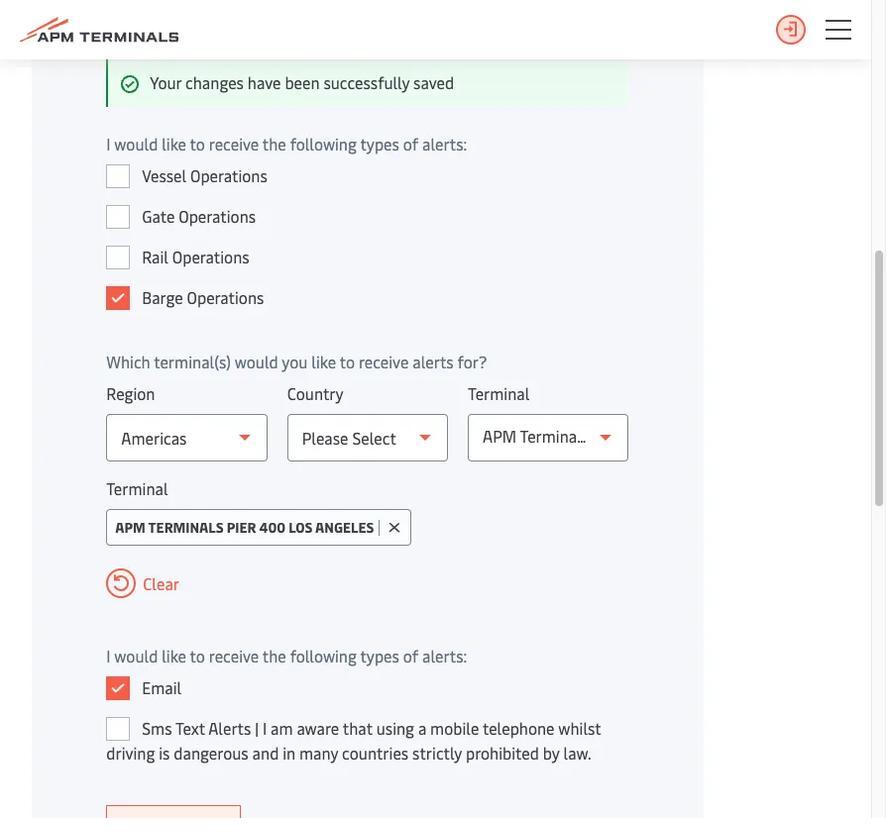 Task type: locate. For each thing, give the bounding box(es) containing it.
1 following from the top
[[290, 133, 357, 155]]

clear button
[[106, 569, 179, 599]]

terminals
[[520, 425, 589, 447], [148, 518, 224, 537]]

1 vertical spatial receive
[[359, 351, 409, 373]]

apm terminals pier 400 los angeles inside button
[[115, 518, 374, 537]]

2 i would like to receive the following types of alerts: from the top
[[106, 645, 467, 667]]

1 vertical spatial alerts:
[[422, 645, 467, 667]]

2 following from the top
[[290, 645, 357, 667]]

to up text
[[190, 645, 205, 667]]

terminal down the for?
[[468, 383, 530, 404]]

rail
[[142, 246, 168, 268]]

1 vertical spatial of
[[403, 645, 418, 667]]

like
[[162, 133, 186, 155], [312, 351, 336, 373], [162, 645, 186, 667]]

1 types from the top
[[360, 133, 399, 155]]

operations down vessel operations
[[179, 205, 256, 227]]

2 alerts: from the top
[[422, 645, 467, 667]]

the up am
[[262, 645, 286, 667]]

operations for barge operations
[[187, 286, 264, 308]]

operations down rail operations
[[187, 286, 264, 308]]

i would like to receive the following types of alerts: up am
[[106, 645, 467, 667]]

2 vertical spatial receive
[[209, 645, 259, 667]]

like up vessel
[[162, 133, 186, 155]]

alerts:
[[422, 133, 467, 155], [422, 645, 467, 667]]

you
[[282, 351, 308, 373]]

i would like to receive the following types of alerts: down your changes have been  successfully saved
[[106, 133, 467, 155]]

1 vertical spatial apm
[[115, 518, 146, 537]]

operations
[[190, 165, 267, 186], [179, 205, 256, 227], [172, 246, 249, 268], [187, 286, 264, 308]]

receive left alerts
[[359, 351, 409, 373]]

0 vertical spatial receive
[[209, 133, 259, 155]]

types up using
[[360, 645, 399, 667]]

1 vertical spatial angeles
[[315, 518, 374, 537]]

0 vertical spatial angeles
[[685, 425, 741, 447]]

strictly
[[412, 742, 462, 764]]

the
[[262, 133, 286, 155], [262, 645, 286, 667]]

i up email checkbox
[[106, 645, 111, 667]]

would for email
[[114, 645, 158, 667]]

1 vertical spatial apm terminals pier 400 los angeles
[[115, 518, 374, 537]]

receive
[[209, 133, 259, 155], [359, 351, 409, 373], [209, 645, 259, 667]]

types
[[360, 133, 399, 155], [360, 645, 399, 667]]

0 vertical spatial of
[[403, 133, 418, 155]]

prohibited
[[466, 742, 539, 764]]

i would like to receive the following types of alerts:
[[106, 133, 467, 155], [106, 645, 467, 667]]

there are no online se
[[735, 2, 886, 49]]

are
[[780, 2, 802, 24]]

following
[[290, 133, 357, 155], [290, 645, 357, 667]]

0 vertical spatial to
[[190, 133, 205, 155]]

telephone
[[483, 718, 555, 739]]

1 vertical spatial pier
[[227, 518, 256, 537]]

1 vertical spatial the
[[262, 645, 286, 667]]

Gate Operations checkbox
[[106, 205, 130, 229]]

0 horizontal spatial apm
[[115, 518, 146, 537]]

terminals inside button
[[148, 518, 224, 537]]

1 the from the top
[[262, 133, 286, 155]]

email
[[142, 677, 182, 699]]

0 horizontal spatial apm terminals pier 400 los angeles
[[115, 518, 374, 537]]

types down successfully on the left
[[360, 133, 399, 155]]

0 vertical spatial alerts:
[[422, 133, 467, 155]]

0 vertical spatial apm terminals pier 400 los angeles
[[483, 425, 741, 447]]

like right you
[[312, 351, 336, 373]]

0 vertical spatial the
[[262, 133, 286, 155]]

and
[[252, 742, 279, 764]]

alerts: for gate operations
[[422, 133, 467, 155]]

apm up clear button
[[115, 518, 146, 537]]

operations for rail operations
[[172, 246, 249, 268]]

pier
[[593, 425, 620, 447], [227, 518, 256, 537]]

400
[[624, 425, 653, 447], [259, 518, 286, 537]]

like for email
[[162, 645, 186, 667]]

1 vertical spatial following
[[290, 645, 357, 667]]

2 the from the top
[[262, 645, 286, 667]]

types for vessel operations
[[360, 133, 399, 155]]

in
[[283, 742, 295, 764]]

1 alerts: from the top
[[422, 133, 467, 155]]

0 vertical spatial following
[[290, 133, 357, 155]]

driving
[[106, 742, 155, 764]]

of down the saved
[[403, 133, 418, 155]]

se
[[875, 2, 886, 24]]

0 vertical spatial i would like to receive the following types of alerts:
[[106, 133, 467, 155]]

1 vertical spatial would
[[235, 351, 278, 373]]

i right '|'
[[263, 718, 267, 739]]

0 vertical spatial like
[[162, 133, 186, 155]]

following up aware
[[290, 645, 357, 667]]

of up a
[[403, 645, 418, 667]]

pier inside button
[[227, 518, 256, 537]]

1 of from the top
[[403, 133, 418, 155]]

2 vertical spatial would
[[114, 645, 158, 667]]

apm inside button
[[115, 518, 146, 537]]

following down been
[[290, 133, 357, 155]]

gate
[[142, 205, 175, 227]]

0 vertical spatial pier
[[593, 425, 620, 447]]

operations up barge operations
[[172, 246, 249, 268]]

0 vertical spatial types
[[360, 133, 399, 155]]

angeles
[[685, 425, 741, 447], [315, 518, 374, 537]]

alerts: down the saved
[[422, 133, 467, 155]]

1 vertical spatial 400
[[259, 518, 286, 537]]

to up vessel operations
[[190, 133, 205, 155]]

2 of from the top
[[403, 645, 418, 667]]

0 vertical spatial would
[[114, 133, 158, 155]]

alerts
[[208, 718, 251, 739]]

operations up gate operations
[[190, 165, 267, 186]]

1 vertical spatial i would like to receive the following types of alerts:
[[106, 645, 467, 667]]

los inside button
[[289, 518, 313, 537]]

for?
[[457, 351, 487, 373]]

0 horizontal spatial angeles
[[315, 518, 374, 537]]

would up vessel operations option
[[114, 133, 158, 155]]

of for gate operations
[[403, 133, 418, 155]]

1 vertical spatial los
[[289, 518, 313, 537]]

receive up alerts
[[209, 645, 259, 667]]

1 i would like to receive the following types of alerts: from the top
[[106, 133, 467, 155]]

am
[[271, 718, 293, 739]]

apm down the for?
[[483, 425, 517, 447]]

operations for vessel operations
[[190, 165, 267, 186]]

0 horizontal spatial terminal
[[106, 478, 168, 500]]

0 vertical spatial i
[[106, 133, 111, 155]]

Vessel Operations checkbox
[[106, 165, 130, 188]]

i
[[106, 133, 111, 155], [106, 645, 111, 667], [263, 718, 267, 739]]

0 horizontal spatial los
[[289, 518, 313, 537]]

would
[[114, 133, 158, 155], [235, 351, 278, 373], [114, 645, 158, 667]]

2 types from the top
[[360, 645, 399, 667]]

which terminal(s) would you like to receive alerts for?
[[106, 351, 487, 373]]

to
[[190, 133, 205, 155], [340, 351, 355, 373], [190, 645, 205, 667]]

1 vertical spatial types
[[360, 645, 399, 667]]

i for email
[[106, 645, 111, 667]]

terminal up clear button
[[106, 478, 168, 500]]

of
[[403, 133, 418, 155], [403, 645, 418, 667]]

using
[[376, 718, 414, 739]]

receive for email
[[209, 645, 259, 667]]

barge operations
[[142, 286, 264, 308]]

1 vertical spatial i
[[106, 645, 111, 667]]

apm
[[483, 425, 517, 447], [115, 518, 146, 537]]

alerts
[[413, 351, 454, 373]]

2 vertical spatial like
[[162, 645, 186, 667]]

2 vertical spatial to
[[190, 645, 205, 667]]

many
[[299, 742, 338, 764]]

apm terminals pier 400 los angeles button
[[106, 509, 412, 546]]

clear
[[143, 573, 179, 595]]

been
[[285, 71, 320, 93]]

to up the country on the top
[[340, 351, 355, 373]]

countries
[[342, 742, 409, 764]]

0 vertical spatial 400
[[624, 425, 653, 447]]

operations for gate operations
[[179, 205, 256, 227]]

like up "email" at the bottom left of the page
[[162, 645, 186, 667]]

1 vertical spatial terminals
[[148, 518, 224, 537]]

0 vertical spatial apm
[[483, 425, 517, 447]]

would up email checkbox
[[114, 645, 158, 667]]

whilst
[[558, 718, 601, 739]]

the down have at top left
[[262, 133, 286, 155]]

1 horizontal spatial terminal
[[468, 383, 530, 404]]

terminal
[[468, 383, 530, 404], [106, 478, 168, 500]]

your changes have been  successfully saved
[[150, 71, 454, 93]]

0 horizontal spatial terminals
[[148, 518, 224, 537]]

i up vessel operations option
[[106, 133, 111, 155]]

which
[[106, 351, 150, 373]]

of for sms text alerts | i am aware that using a mobile telephone whilst driving is dangerous and in many countries strictly prohibited by law.
[[403, 645, 418, 667]]

2 vertical spatial i
[[263, 718, 267, 739]]

los
[[657, 425, 682, 447], [289, 518, 313, 537]]

0 vertical spatial terminals
[[520, 425, 589, 447]]

following for vessel operations
[[290, 133, 357, 155]]

would left you
[[235, 351, 278, 373]]

apm terminals pier 400 los angeles
[[483, 425, 741, 447], [115, 518, 374, 537]]

0 horizontal spatial pier
[[227, 518, 256, 537]]

to for vessel operations
[[190, 133, 205, 155]]

i would like to receive the following types of alerts: for vessel operations
[[106, 133, 467, 155]]

alerts: up 'mobile'
[[422, 645, 467, 667]]

0 horizontal spatial 400
[[259, 518, 286, 537]]

online
[[828, 2, 872, 24]]

0 vertical spatial los
[[657, 425, 682, 447]]

1 horizontal spatial apm terminals pier 400 los angeles
[[483, 425, 741, 447]]

receive up vessel operations
[[209, 133, 259, 155]]

like for vessel operations
[[162, 133, 186, 155]]



Task type: describe. For each thing, give the bounding box(es) containing it.
region
[[106, 383, 155, 404]]

1 horizontal spatial 400
[[624, 425, 653, 447]]

successfully
[[323, 71, 410, 93]]

is
[[159, 742, 170, 764]]

Rail Operations checkbox
[[106, 246, 130, 270]]

would for vessel operations
[[114, 133, 158, 155]]

mobile
[[430, 718, 479, 739]]

by
[[543, 742, 560, 764]]

|
[[255, 718, 259, 739]]

1 vertical spatial terminal
[[106, 478, 168, 500]]

following for email
[[290, 645, 357, 667]]

country
[[287, 383, 344, 404]]

receive for vessel operations
[[209, 133, 259, 155]]

gate operations
[[142, 205, 256, 227]]

i for vessel operations
[[106, 133, 111, 155]]

1 horizontal spatial terminals
[[520, 425, 589, 447]]

1 vertical spatial to
[[340, 351, 355, 373]]

aware
[[297, 718, 339, 739]]

text
[[175, 718, 205, 739]]

Barge Operations checkbox
[[106, 286, 130, 310]]

1 horizontal spatial los
[[657, 425, 682, 447]]

no
[[806, 2, 824, 24]]

there
[[735, 2, 776, 24]]

that
[[343, 718, 372, 739]]

1 horizontal spatial angeles
[[685, 425, 741, 447]]

1 horizontal spatial apm
[[483, 425, 517, 447]]

i inside sms text alerts | i am aware that using a mobile telephone whilst driving is dangerous and in many countries strictly prohibited by law.
[[263, 718, 267, 739]]

to for email
[[190, 645, 205, 667]]

0 vertical spatial terminal
[[468, 383, 530, 404]]

have
[[248, 71, 281, 93]]

the for email
[[262, 645, 286, 667]]

i would like to receive the following types of alerts: for email
[[106, 645, 467, 667]]

sms
[[142, 718, 172, 739]]

angeles inside button
[[315, 518, 374, 537]]

dangerous
[[174, 742, 248, 764]]

vessel operations
[[142, 165, 267, 186]]

barge
[[142, 286, 183, 308]]

1 horizontal spatial pier
[[593, 425, 620, 447]]

alerts: for sms text alerts | i am aware that using a mobile telephone whilst driving is dangerous and in many countries strictly prohibited by law.
[[422, 645, 467, 667]]

types for email
[[360, 645, 399, 667]]

the for vessel operations
[[262, 133, 286, 155]]

your
[[150, 71, 182, 93]]

vessel
[[142, 165, 186, 186]]

rail operations
[[142, 246, 249, 268]]

saved
[[413, 71, 454, 93]]

a
[[418, 718, 426, 739]]

400 inside button
[[259, 518, 286, 537]]

changes
[[185, 71, 244, 93]]

law.
[[563, 742, 591, 764]]

1 vertical spatial like
[[312, 351, 336, 373]]

sms text alerts | i am aware that using a mobile telephone whilst driving is dangerous and in many countries strictly prohibited by law.
[[106, 718, 601, 764]]

terminal(s)
[[154, 351, 231, 373]]

Sms Text Alerts | I am aware that using a mobile telephone whilst driving is dangerous and in many countries strictly prohibited by law. checkbox
[[106, 718, 130, 741]]

Email checkbox
[[106, 677, 130, 701]]



Task type: vqa. For each thing, say whether or not it's contained in the screenshot.
the bottommost alerts:
yes



